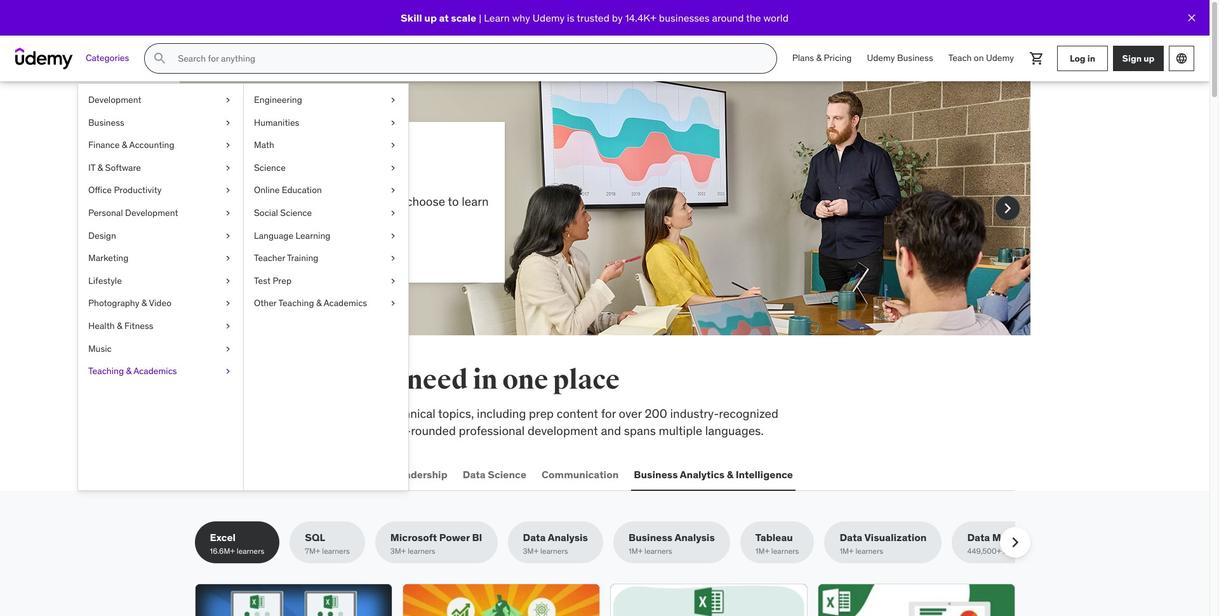 Task type: locate. For each thing, give the bounding box(es) containing it.
leading
[[288, 194, 328, 209]]

need
[[407, 364, 468, 396]]

academics
[[324, 298, 367, 309], [133, 365, 177, 377]]

2 1m+ from the left
[[756, 547, 770, 556]]

professional
[[459, 423, 525, 438]]

including
[[477, 406, 526, 421]]

productivity
[[114, 184, 162, 196]]

all the skills you need in one place
[[195, 364, 620, 396]]

skills inside the covering critical workplace skills to technical topics, including prep content for over 200 industry-recognized certifications, our catalog supports well-rounded professional development and spans multiple languages.
[[343, 406, 370, 421]]

analysis
[[548, 531, 588, 544], [675, 531, 715, 544]]

xsmall image inside online education link
[[388, 184, 398, 197]]

xsmall image inside health & fitness "link"
[[223, 320, 233, 333]]

photography & video
[[88, 298, 172, 309]]

data for data science
[[463, 468, 486, 481]]

skills up supports at bottom
[[343, 406, 370, 421]]

science link
[[244, 157, 408, 179]]

science for social
[[280, 207, 312, 218]]

xsmall image inside social science link
[[388, 207, 398, 220]]

next image for carousel element
[[998, 198, 1018, 219]]

development down office productivity 'link'
[[125, 207, 178, 218]]

1 vertical spatial science
[[280, 207, 312, 218]]

in right log
[[1088, 52, 1096, 64]]

finance & accounting
[[88, 139, 174, 151]]

test
[[254, 275, 271, 286]]

5 learners from the left
[[645, 547, 672, 556]]

1 horizontal spatial analysis
[[675, 531, 715, 544]]

data right bi
[[523, 531, 546, 544]]

communication
[[542, 468, 619, 481]]

plans & pricing link
[[785, 43, 860, 74]]

1m+ inside business analysis 1m+ learners
[[629, 547, 643, 556]]

xsmall image inside the "math" link
[[388, 139, 398, 152]]

0 vertical spatial academics
[[324, 298, 367, 309]]

the
[[746, 11, 761, 24], [237, 364, 278, 396]]

1 learners from the left
[[237, 547, 264, 556]]

and
[[601, 423, 621, 438]]

xsmall image for social science
[[388, 207, 398, 220]]

2 vertical spatial science
[[488, 468, 527, 481]]

to up supports at bottom
[[373, 406, 384, 421]]

1 3m+ from the left
[[391, 547, 406, 556]]

excel
[[210, 531, 236, 544]]

0 vertical spatial teaching
[[279, 298, 314, 309]]

anything
[[240, 162, 331, 189]]

data science
[[463, 468, 527, 481]]

3m+ inside "data analysis 3m+ learners"
[[523, 547, 539, 556]]

next image inside topic filters element
[[1005, 532, 1026, 553]]

xsmall image inside the lifestyle link
[[223, 275, 233, 287]]

business analytics & intelligence
[[634, 468, 793, 481]]

why right see
[[264, 194, 286, 209]]

up
[[425, 11, 437, 24], [1144, 52, 1155, 64]]

catalog
[[291, 423, 331, 438]]

xsmall image inside language learning link
[[388, 230, 398, 242]]

development down 'categories' 'dropdown button'
[[88, 94, 141, 105]]

1 vertical spatial to
[[373, 406, 384, 421]]

xsmall image inside other teaching & academics link
[[388, 298, 398, 310]]

0 vertical spatial science
[[254, 162, 286, 173]]

on
[[974, 52, 984, 64]]

business analysis 1m+ learners
[[629, 531, 715, 556]]

0 horizontal spatial 3m+
[[391, 547, 406, 556]]

1 vertical spatial skills
[[343, 406, 370, 421]]

& right "analytics"
[[727, 468, 734, 481]]

14.4k+
[[625, 11, 657, 24]]

8 learners from the left
[[1004, 547, 1031, 556]]

0 horizontal spatial teaching
[[88, 365, 124, 377]]

development right web
[[221, 468, 286, 481]]

learn
[[462, 194, 489, 209]]

0 horizontal spatial 1m+
[[629, 547, 643, 556]]

udemy inside 'build ready-for- anything teams see why leading organizations choose to learn with udemy business.'
[[266, 211, 304, 226]]

science up language learning
[[280, 207, 312, 218]]

xsmall image
[[223, 94, 233, 106], [388, 94, 398, 106], [388, 117, 398, 129], [223, 139, 233, 152], [388, 139, 398, 152], [223, 162, 233, 174], [223, 184, 233, 197], [223, 207, 233, 220], [388, 207, 398, 220], [223, 230, 233, 242], [223, 252, 233, 265], [388, 252, 398, 265], [223, 275, 233, 287], [223, 343, 233, 355], [223, 365, 233, 378]]

data inside data visualization 1m+ learners
[[840, 531, 863, 544]]

development inside web development button
[[221, 468, 286, 481]]

xsmall image for language learning
[[388, 230, 398, 242]]

up right sign
[[1144, 52, 1155, 64]]

humanities link
[[244, 112, 408, 134]]

learners inside data visualization 1m+ learners
[[856, 547, 884, 556]]

1 vertical spatial in
[[473, 364, 498, 396]]

& for fitness
[[117, 320, 122, 332]]

0 vertical spatial why
[[512, 11, 530, 24]]

health & fitness
[[88, 320, 153, 332]]

1 horizontal spatial 3m+
[[523, 547, 539, 556]]

xsmall image for other teaching & academics
[[388, 298, 398, 310]]

2 analysis from the left
[[675, 531, 715, 544]]

2 vertical spatial development
[[221, 468, 286, 481]]

xsmall image
[[223, 117, 233, 129], [388, 162, 398, 174], [388, 184, 398, 197], [388, 230, 398, 242], [388, 275, 398, 287], [223, 298, 233, 310], [388, 298, 398, 310], [223, 320, 233, 333]]

analysis inside business analysis 1m+ learners
[[675, 531, 715, 544]]

7 learners from the left
[[856, 547, 884, 556]]

development for web
[[221, 468, 286, 481]]

& for academics
[[126, 365, 132, 377]]

data
[[463, 468, 486, 481], [523, 531, 546, 544], [840, 531, 863, 544], [968, 531, 990, 544]]

0 horizontal spatial analysis
[[548, 531, 588, 544]]

xsmall image inside photography & video link
[[223, 298, 233, 310]]

data left visualization
[[840, 531, 863, 544]]

to inside the covering critical workplace skills to technical topics, including prep content for over 200 industry-recognized certifications, our catalog supports well-rounded professional development and spans multiple languages.
[[373, 406, 384, 421]]

by
[[612, 11, 623, 24]]

log in
[[1070, 52, 1096, 64]]

music link
[[78, 338, 243, 360]]

3m+ inside microsoft power bi 3m+ learners
[[391, 547, 406, 556]]

1 vertical spatial why
[[264, 194, 286, 209]]

xsmall image inside finance & accounting link
[[223, 139, 233, 152]]

& for accounting
[[122, 139, 127, 151]]

place
[[553, 364, 620, 396]]

1 horizontal spatial why
[[512, 11, 530, 24]]

analysis inside "data analysis 3m+ learners"
[[548, 531, 588, 544]]

a
[[291, 246, 296, 258]]

0 horizontal spatial to
[[373, 406, 384, 421]]

2 3m+ from the left
[[523, 547, 539, 556]]

2 learners from the left
[[322, 547, 350, 556]]

log in link
[[1058, 46, 1108, 71]]

1 analysis from the left
[[548, 531, 588, 544]]

1 vertical spatial academics
[[133, 365, 177, 377]]

topic filters element
[[195, 522, 1053, 564]]

0 vertical spatial up
[[425, 11, 437, 24]]

science inside social science link
[[280, 207, 312, 218]]

photography
[[88, 298, 139, 309]]

xsmall image inside music link
[[223, 343, 233, 355]]

language learning link
[[244, 225, 408, 247]]

0 vertical spatial skills
[[282, 364, 351, 396]]

up for sign
[[1144, 52, 1155, 64]]

the left world
[[746, 11, 761, 24]]

xsmall image inside design link
[[223, 230, 233, 242]]

1m+ inside data visualization 1m+ learners
[[840, 547, 854, 556]]

up left at on the top of the page
[[425, 11, 437, 24]]

1 horizontal spatial in
[[1088, 52, 1096, 64]]

next image
[[998, 198, 1018, 219], [1005, 532, 1026, 553]]

xsmall image inside office productivity 'link'
[[223, 184, 233, 197]]

data inside button
[[463, 468, 486, 481]]

engineering
[[254, 94, 302, 105]]

business inside business analysis 1m+ learners
[[629, 531, 673, 544]]

1 vertical spatial development
[[125, 207, 178, 218]]

0 vertical spatial the
[[746, 11, 761, 24]]

0 vertical spatial development
[[88, 94, 141, 105]]

sign up link
[[1114, 46, 1164, 71]]

log
[[1070, 52, 1086, 64]]

to inside 'build ready-for- anything teams see why leading organizations choose to learn with udemy business.'
[[448, 194, 459, 209]]

business for business
[[88, 117, 124, 128]]

1 vertical spatial teaching
[[88, 365, 124, 377]]

0 vertical spatial next image
[[998, 198, 1018, 219]]

why right learn
[[512, 11, 530, 24]]

all
[[195, 364, 232, 396]]

xsmall image inside engineering link
[[388, 94, 398, 106]]

xsmall image inside development link
[[223, 94, 233, 106]]

prep
[[273, 275, 292, 286]]

2 horizontal spatial 1m+
[[840, 547, 854, 556]]

4 learners from the left
[[541, 547, 568, 556]]

science down professional
[[488, 468, 527, 481]]

& right health
[[117, 320, 122, 332]]

close image
[[1186, 11, 1199, 24]]

math
[[254, 139, 274, 151]]

learn
[[484, 11, 510, 24]]

data down professional
[[463, 468, 486, 481]]

learners inside microsoft power bi 3m+ learners
[[408, 547, 436, 556]]

& right finance
[[122, 139, 127, 151]]

data up the 449,500+
[[968, 531, 990, 544]]

& inside "link"
[[117, 320, 122, 332]]

1m+ inside tableau 1m+ learners
[[756, 547, 770, 556]]

data for data analysis 3m+ learners
[[523, 531, 546, 544]]

3 1m+ from the left
[[840, 547, 854, 556]]

data inside data modeling 449,500+ learners
[[968, 531, 990, 544]]

& inside "button"
[[727, 468, 734, 481]]

teaching down music
[[88, 365, 124, 377]]

data for data modeling 449,500+ learners
[[968, 531, 990, 544]]

1 horizontal spatial academics
[[324, 298, 367, 309]]

teach on udemy link
[[941, 43, 1022, 74]]

449,500+
[[968, 547, 1002, 556]]

& right plans on the top
[[817, 52, 822, 64]]

xsmall image inside test prep link
[[388, 275, 398, 287]]

visualization
[[865, 531, 927, 544]]

why for anything
[[264, 194, 286, 209]]

16.6m+
[[210, 547, 235, 556]]

skills up "workplace" on the bottom
[[282, 364, 351, 396]]

industry-
[[670, 406, 719, 421]]

xsmall image for engineering
[[388, 94, 398, 106]]

business for business analytics & intelligence
[[634, 468, 678, 481]]

udemy up language learning
[[266, 211, 304, 226]]

0 vertical spatial to
[[448, 194, 459, 209]]

3m+
[[391, 547, 406, 556], [523, 547, 539, 556]]

1 vertical spatial up
[[1144, 52, 1155, 64]]

science inside science link
[[254, 162, 286, 173]]

business inside "button"
[[634, 468, 678, 481]]

0 horizontal spatial why
[[264, 194, 286, 209]]

web development button
[[195, 459, 289, 490]]

& for pricing
[[817, 52, 822, 64]]

science for data
[[488, 468, 527, 481]]

xsmall image inside teaching & academics link
[[223, 365, 233, 378]]

xsmall image inside humanities link
[[388, 117, 398, 129]]

data inside "data analysis 3m+ learners"
[[523, 531, 546, 544]]

other teaching & academics link
[[244, 292, 408, 315]]

1 vertical spatial the
[[237, 364, 278, 396]]

data for data visualization 1m+ learners
[[840, 531, 863, 544]]

to left learn
[[448, 194, 459, 209]]

1 horizontal spatial 1m+
[[756, 547, 770, 556]]

xsmall image inside teacher training "link"
[[388, 252, 398, 265]]

xsmall image inside science link
[[388, 162, 398, 174]]

marketing link
[[78, 247, 243, 270]]

tableau
[[756, 531, 793, 544]]

3 learners from the left
[[408, 547, 436, 556]]

xsmall image for test prep
[[388, 275, 398, 287]]

xsmall image inside it & software link
[[223, 162, 233, 174]]

7m+
[[305, 547, 320, 556]]

communication button
[[539, 459, 621, 490]]

xsmall image inside personal development link
[[223, 207, 233, 220]]

1 horizontal spatial to
[[448, 194, 459, 209]]

1 vertical spatial next image
[[1005, 532, 1026, 553]]

0 horizontal spatial academics
[[133, 365, 177, 377]]

it
[[88, 162, 95, 173]]

science up online
[[254, 162, 286, 173]]

learners inside "data analysis 3m+ learners"
[[541, 547, 568, 556]]

udemy
[[533, 11, 565, 24], [867, 52, 895, 64], [986, 52, 1014, 64], [266, 211, 304, 226]]

video
[[149, 298, 172, 309]]

world
[[764, 11, 789, 24]]

academics down music link
[[133, 365, 177, 377]]

in up including at the bottom of the page
[[473, 364, 498, 396]]

xsmall image for finance & accounting
[[223, 139, 233, 152]]

sign
[[1123, 52, 1142, 64]]

Search for anything text field
[[176, 48, 761, 69]]

xsmall image inside business link
[[223, 117, 233, 129]]

business.
[[307, 211, 359, 226]]

teaching down prep
[[279, 298, 314, 309]]

spans
[[624, 423, 656, 438]]

office productivity link
[[78, 179, 243, 202]]

xsmall image inside marketing link
[[223, 252, 233, 265]]

& right it
[[98, 162, 103, 173]]

leadership
[[394, 468, 448, 481]]

0 horizontal spatial up
[[425, 11, 437, 24]]

6 learners from the left
[[772, 547, 799, 556]]

analysis for data analysis
[[548, 531, 588, 544]]

& left video
[[141, 298, 147, 309]]

health & fitness link
[[78, 315, 243, 338]]

development inside personal development link
[[125, 207, 178, 218]]

development inside development link
[[88, 94, 141, 105]]

trusted
[[577, 11, 610, 24]]

the up critical
[[237, 364, 278, 396]]

200
[[645, 406, 668, 421]]

choose a language image
[[1176, 52, 1189, 65]]

lifestyle
[[88, 275, 122, 286]]

choose
[[406, 194, 445, 209]]

& down music link
[[126, 365, 132, 377]]

personal development link
[[78, 202, 243, 225]]

learners inside tableau 1m+ learners
[[772, 547, 799, 556]]

to
[[448, 194, 459, 209], [373, 406, 384, 421]]

why inside 'build ready-for- anything teams see why leading organizations choose to learn with udemy business.'
[[264, 194, 286, 209]]

& for software
[[98, 162, 103, 173]]

teacher
[[254, 252, 285, 264]]

learners inside the sql 7m+ learners
[[322, 547, 350, 556]]

science inside 'data science' button
[[488, 468, 527, 481]]

1 horizontal spatial up
[[1144, 52, 1155, 64]]

is
[[567, 11, 575, 24]]

next image inside carousel element
[[998, 198, 1018, 219]]

udemy right the pricing
[[867, 52, 895, 64]]

1 1m+ from the left
[[629, 547, 643, 556]]

1 horizontal spatial teaching
[[279, 298, 314, 309]]

academics down test prep link
[[324, 298, 367, 309]]



Task type: describe. For each thing, give the bounding box(es) containing it.
languages.
[[706, 423, 764, 438]]

xsmall image for personal development
[[223, 207, 233, 220]]

critical
[[246, 406, 282, 421]]

academics inside other teaching & academics link
[[324, 298, 367, 309]]

xsmall image for development
[[223, 94, 233, 106]]

1m+ for business analysis
[[629, 547, 643, 556]]

personal
[[88, 207, 123, 218]]

topics,
[[438, 406, 474, 421]]

teaching inside other teaching & academics link
[[279, 298, 314, 309]]

& down test prep link
[[316, 298, 322, 309]]

analysis for business analysis
[[675, 531, 715, 544]]

teams
[[335, 162, 397, 189]]

social science
[[254, 207, 312, 218]]

workplace
[[285, 406, 340, 421]]

request a demo link
[[240, 237, 334, 268]]

development for personal
[[125, 207, 178, 218]]

test prep link
[[244, 270, 408, 292]]

ready-
[[300, 137, 365, 163]]

submit search image
[[153, 51, 168, 66]]

udemy left is
[[533, 11, 565, 24]]

xsmall image for teacher training
[[388, 252, 398, 265]]

1 horizontal spatial the
[[746, 11, 761, 24]]

& for video
[[141, 298, 147, 309]]

next image for topic filters element
[[1005, 532, 1026, 553]]

request
[[248, 246, 288, 258]]

learners inside business analysis 1m+ learners
[[645, 547, 672, 556]]

marketing
[[88, 252, 129, 264]]

learners inside excel 16.6m+ learners
[[237, 547, 264, 556]]

xsmall image for office productivity
[[223, 184, 233, 197]]

other
[[254, 298, 277, 309]]

sign up
[[1123, 52, 1155, 64]]

teach on udemy
[[949, 52, 1014, 64]]

accounting
[[129, 139, 174, 151]]

udemy business
[[867, 52, 934, 64]]

music
[[88, 343, 112, 354]]

analytics
[[680, 468, 725, 481]]

bi
[[472, 531, 483, 544]]

multiple
[[659, 423, 703, 438]]

businesses
[[659, 11, 710, 24]]

finance
[[88, 139, 120, 151]]

online education link
[[244, 179, 408, 202]]

xsmall image for humanities
[[388, 117, 398, 129]]

data visualization 1m+ learners
[[840, 531, 927, 556]]

learners inside data modeling 449,500+ learners
[[1004, 547, 1031, 556]]

xsmall image for it & software
[[223, 162, 233, 174]]

certifications,
[[195, 423, 268, 438]]

math link
[[244, 134, 408, 157]]

udemy right on at top right
[[986, 52, 1014, 64]]

why for scale
[[512, 11, 530, 24]]

modeling
[[993, 531, 1038, 544]]

rounded
[[411, 423, 456, 438]]

humanities
[[254, 117, 299, 128]]

content
[[557, 406, 598, 421]]

education
[[282, 184, 322, 196]]

software
[[105, 162, 141, 173]]

prep
[[529, 406, 554, 421]]

microsoft power bi 3m+ learners
[[391, 531, 483, 556]]

you
[[356, 364, 402, 396]]

office
[[88, 184, 112, 196]]

xsmall image for design
[[223, 230, 233, 242]]

xsmall image for business
[[223, 117, 233, 129]]

microsoft
[[391, 531, 437, 544]]

our
[[271, 423, 288, 438]]

test prep
[[254, 275, 292, 286]]

udemy image
[[15, 48, 73, 69]]

up for skill
[[425, 11, 437, 24]]

academics inside teaching & academics link
[[133, 365, 177, 377]]

engineering link
[[244, 89, 408, 112]]

at
[[439, 11, 449, 24]]

data analysis 3m+ learners
[[523, 531, 588, 556]]

carousel element
[[179, 81, 1031, 366]]

web
[[197, 468, 219, 481]]

health
[[88, 320, 115, 332]]

categories
[[86, 52, 129, 64]]

shopping cart with 0 items image
[[1030, 51, 1045, 66]]

xsmall image for math
[[388, 139, 398, 152]]

xsmall image for online education
[[388, 184, 398, 197]]

0 horizontal spatial in
[[473, 364, 498, 396]]

development link
[[78, 89, 243, 112]]

request a demo
[[248, 246, 326, 258]]

plans & pricing
[[793, 52, 852, 64]]

lifestyle link
[[78, 270, 243, 292]]

covering critical workplace skills to technical topics, including prep content for over 200 industry-recognized certifications, our catalog supports well-rounded professional development and spans multiple languages.
[[195, 406, 779, 438]]

xsmall image for health & fitness
[[223, 320, 233, 333]]

fitness
[[124, 320, 153, 332]]

language
[[254, 230, 294, 241]]

xsmall image for music
[[223, 343, 233, 355]]

xsmall image for science
[[388, 162, 398, 174]]

supports
[[334, 423, 382, 438]]

for
[[601, 406, 616, 421]]

web development
[[197, 468, 286, 481]]

with
[[240, 211, 263, 226]]

language learning
[[254, 230, 331, 241]]

leadership button
[[391, 459, 450, 490]]

see
[[240, 194, 261, 209]]

plans
[[793, 52, 814, 64]]

well-
[[385, 423, 411, 438]]

sql
[[305, 531, 325, 544]]

organizations
[[331, 194, 403, 209]]

power
[[439, 531, 470, 544]]

online
[[254, 184, 280, 196]]

sql 7m+ learners
[[305, 531, 350, 556]]

teaching inside teaching & academics link
[[88, 365, 124, 377]]

xsmall image for lifestyle
[[223, 275, 233, 287]]

business for business analysis 1m+ learners
[[629, 531, 673, 544]]

xsmall image for photography & video
[[223, 298, 233, 310]]

around
[[712, 11, 744, 24]]

1m+ for data visualization
[[840, 547, 854, 556]]

personal development
[[88, 207, 178, 218]]

finance & accounting link
[[78, 134, 243, 157]]

teaching & academics link
[[78, 360, 243, 383]]

0 horizontal spatial the
[[237, 364, 278, 396]]

technical
[[387, 406, 436, 421]]

one
[[503, 364, 548, 396]]

build ready-for- anything teams see why leading organizations choose to learn with udemy business.
[[240, 137, 489, 226]]

skill up at scale | learn why udemy is trusted by 14.4k+ businesses around the world
[[401, 11, 789, 24]]

it & software
[[88, 162, 141, 173]]

0 vertical spatial in
[[1088, 52, 1096, 64]]

skill
[[401, 11, 422, 24]]

xsmall image for teaching & academics
[[223, 365, 233, 378]]

xsmall image for marketing
[[223, 252, 233, 265]]

teacher training link
[[244, 247, 408, 270]]



Task type: vqa. For each thing, say whether or not it's contained in the screenshot.
prep
yes



